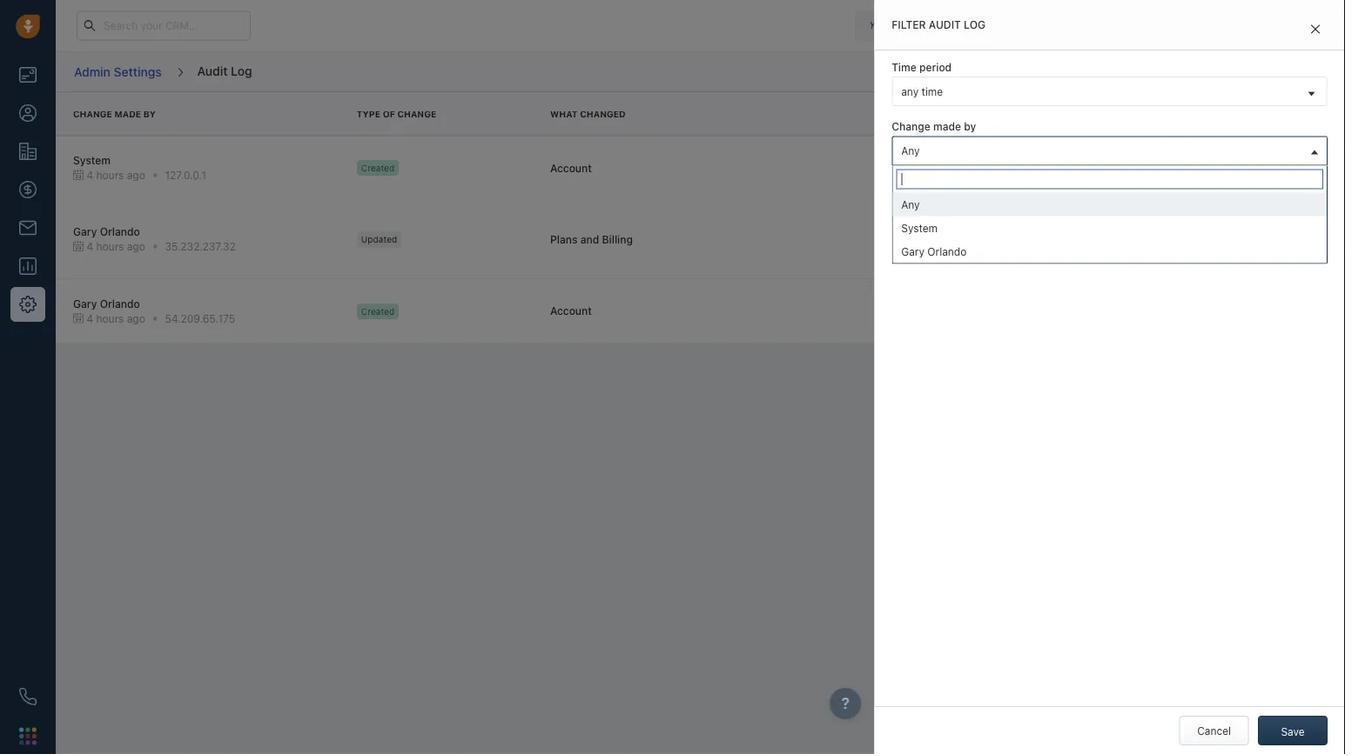 Task type: describe. For each thing, give the bounding box(es) containing it.
ago for 54.209.65.175
[[127, 313, 145, 325]]

created inside created an account on the sales enterprise plan, for orlandogary85@gmail.com
[[969, 151, 1009, 163]]

hours for 35.232.237.32
[[96, 241, 124, 253]]

127.0.0.1
[[165, 169, 206, 181]]

orlando for account
[[100, 298, 140, 310]]

gary inside option
[[901, 245, 925, 258]]

ends
[[913, 20, 935, 31]]

0 horizontal spatial changed
[[580, 109, 626, 119]]

1 vertical spatial audit
[[197, 63, 228, 78]]

made
[[114, 109, 141, 119]]

Search your CRM... text field
[[77, 11, 251, 40]]

gary orlando for account
[[73, 298, 140, 310]]

cancel button
[[1179, 717, 1249, 746]]

what changed
[[550, 109, 626, 119]]

gary orlando inside option
[[901, 245, 967, 258]]

for
[[1213, 151, 1226, 163]]

updated
[[361, 235, 397, 245]]

time period
[[892, 61, 952, 74]]

in
[[938, 20, 946, 31]]

hours for 54.209.65.175
[[96, 313, 124, 325]]

system option
[[893, 216, 1327, 240]]

type
[[357, 109, 380, 119]]

made
[[933, 121, 961, 133]]

gary for plans and billing
[[73, 226, 97, 238]]

account for 127.0.0.1
[[550, 162, 592, 174]]

35.232.237.32
[[165, 241, 236, 253]]

any for any dropdown button
[[901, 144, 920, 157]]

trial
[[893, 20, 910, 31]]

type of change
[[357, 109, 436, 119]]

1 vertical spatial changed
[[969, 245, 1014, 257]]

created an account on the sales enterprise plan, for orlandogary85@gmail.com
[[969, 151, 1226, 178]]

any inside option
[[901, 198, 920, 211]]

54.209.65.175
[[165, 313, 235, 325]]

added total number of users 100
[[969, 215, 1131, 227]]

orlando inside option
[[928, 245, 967, 258]]

number
[[1029, 215, 1067, 227]]

0 vertical spatial log
[[964, 19, 986, 31]]

added
[[969, 215, 1001, 227]]

any option
[[893, 193, 1327, 216]]

4 hours ago for 54.209.65.175
[[87, 313, 145, 325]]

created for 127.0.0.1
[[361, 163, 395, 173]]

plan,
[[1186, 151, 1210, 163]]

change made by
[[73, 109, 156, 119]]

and
[[580, 233, 599, 246]]

save
[[1281, 726, 1305, 738]]

hours for 127.0.0.1
[[96, 169, 124, 181]]

4 hours ago for 127.0.0.1
[[87, 169, 145, 181]]

monthly
[[1103, 245, 1143, 257]]

billing
[[602, 233, 633, 246]]

any for any button
[[901, 204, 920, 216]]

change for change made by
[[892, 121, 930, 133]]

any
[[901, 85, 919, 98]]

0 horizontal spatial log
[[231, 63, 252, 78]]

total
[[1004, 215, 1026, 227]]

phone image
[[19, 689, 37, 706]]

what changed
[[892, 180, 965, 192]]

orlando for plans and billing
[[100, 226, 140, 238]]

by
[[143, 109, 156, 119]]

4 for 35.232.237.32
[[87, 241, 93, 253]]

filter for filter
[[1288, 66, 1313, 78]]

any button
[[892, 195, 1328, 225]]

account for 54.209.65.175
[[550, 305, 592, 317]]



Task type: vqa. For each thing, say whether or not it's contained in the screenshot.
LIST BOX
yes



Task type: locate. For each thing, give the bounding box(es) containing it.
0 horizontal spatial what
[[550, 109, 578, 119]]

system down what changed
[[901, 222, 938, 234]]

21
[[949, 20, 959, 31]]

0 horizontal spatial audit
[[197, 63, 228, 78]]

1 vertical spatial orlando
[[928, 245, 967, 258]]

orlandogary85@gmail.com
[[969, 166, 1102, 178]]

annual
[[1159, 245, 1193, 257]]

0 vertical spatial gary
[[73, 226, 97, 238]]

time
[[922, 85, 943, 98]]

2 account from the top
[[550, 305, 592, 317]]

1 horizontal spatial audit
[[929, 19, 961, 31]]

gary for account
[[73, 298, 97, 310]]

4 for 54.209.65.175
[[87, 313, 93, 325]]

change for change made by
[[73, 109, 112, 119]]

2 vertical spatial gary
[[73, 298, 97, 310]]

0 horizontal spatial filter
[[892, 19, 926, 31]]

cancel
[[1197, 725, 1231, 737]]

4 hours ago left 35.232.237.32
[[87, 241, 145, 253]]

system inside option
[[901, 222, 938, 234]]

ago left 35.232.237.32
[[127, 241, 145, 253]]

4 hours ago
[[87, 169, 145, 181], [87, 241, 145, 253], [87, 313, 145, 325]]

0 vertical spatial system
[[73, 154, 111, 167]]

1 horizontal spatial changed
[[969, 245, 1014, 257]]

to
[[1146, 245, 1156, 257]]

what
[[550, 109, 578, 119], [892, 180, 918, 192]]

1 hours from the top
[[96, 169, 124, 181]]

0 vertical spatial filter
[[892, 19, 926, 31]]

any time
[[901, 85, 943, 98]]

from
[[1078, 245, 1101, 257]]

phone element
[[10, 680, 45, 715]]

any
[[901, 144, 920, 157], [901, 198, 920, 211], [901, 204, 920, 216]]

2 vertical spatial hours
[[96, 313, 124, 325]]

by
[[964, 121, 976, 133]]

changed billing cycle from monthly to annual
[[969, 245, 1193, 257]]

1 vertical spatial 4 hours ago
[[87, 241, 145, 253]]

change
[[73, 109, 112, 119], [397, 109, 436, 119], [892, 121, 930, 133]]

1 4 hours ago from the top
[[87, 169, 145, 181]]

1 horizontal spatial filter
[[1288, 66, 1313, 78]]

ago for 35.232.237.32
[[127, 241, 145, 253]]

your trial ends in 21 days
[[869, 20, 983, 31]]

created down updated
[[361, 306, 395, 316]]

2 any from the top
[[901, 198, 920, 211]]

0 vertical spatial 4
[[87, 169, 93, 181]]

audit
[[929, 19, 961, 31], [197, 63, 228, 78]]

filter
[[892, 19, 926, 31], [1288, 66, 1313, 78]]

plans
[[550, 233, 578, 246]]

any inside dropdown button
[[901, 144, 920, 157]]

system down change made by
[[73, 154, 111, 167]]

of
[[1070, 215, 1080, 227]]

account
[[1026, 151, 1066, 163]]

1 vertical spatial what
[[892, 180, 918, 192]]

2 horizontal spatial change
[[892, 121, 930, 133]]

2 vertical spatial 4
[[87, 313, 93, 325]]

list box containing any
[[893, 193, 1327, 263]]

1 horizontal spatial what
[[892, 180, 918, 192]]

1 any from the top
[[901, 144, 920, 157]]

0 horizontal spatial change
[[73, 109, 112, 119]]

any time link
[[893, 78, 1326, 105]]

3 ago from the top
[[127, 313, 145, 325]]

1 vertical spatial log
[[231, 63, 252, 78]]

orlando
[[100, 226, 140, 238], [928, 245, 967, 258], [100, 298, 140, 310]]

admin settings
[[74, 64, 162, 79]]

3 4 hours ago from the top
[[87, 313, 145, 325]]

what for what changed
[[892, 180, 918, 192]]

0 vertical spatial what
[[550, 109, 578, 119]]

1 vertical spatial filter
[[1288, 66, 1313, 78]]

days
[[962, 20, 983, 31]]

audit log
[[197, 63, 252, 78]]

sales
[[1103, 151, 1130, 163]]

save button
[[1258, 717, 1328, 746]]

0 vertical spatial gary orlando
[[73, 226, 140, 238]]

1 vertical spatial hours
[[96, 241, 124, 253]]

1 4 from the top
[[87, 169, 93, 181]]

0 vertical spatial audit
[[929, 19, 961, 31]]

enterprise
[[1132, 151, 1183, 163]]

1 ago from the top
[[127, 169, 145, 181]]

account
[[550, 162, 592, 174], [550, 305, 592, 317]]

time
[[892, 61, 917, 74]]

2 4 hours ago from the top
[[87, 241, 145, 253]]

billing
[[1017, 245, 1046, 257]]

filter button
[[1258, 57, 1328, 87]]

ago left 127.0.0.1
[[127, 169, 145, 181]]

users
[[1083, 215, 1110, 227]]

3 any from the top
[[901, 204, 920, 216]]

0 vertical spatial changed
[[580, 109, 626, 119]]

an
[[1012, 151, 1023, 163]]

2 hours from the top
[[96, 241, 124, 253]]

gary orlando
[[73, 226, 140, 238], [901, 245, 967, 258], [73, 298, 140, 310]]

change right of at the left of the page
[[397, 109, 436, 119]]

plans and billing
[[550, 233, 633, 246]]

4 hours ago down change made by
[[87, 169, 145, 181]]

gary orlando option
[[893, 240, 1327, 263]]

settings
[[114, 64, 162, 79]]

0 vertical spatial hours
[[96, 169, 124, 181]]

None search field
[[896, 169, 1323, 189]]

0 vertical spatial 4 hours ago
[[87, 169, 145, 181]]

gary
[[73, 226, 97, 238], [901, 245, 925, 258], [73, 298, 97, 310]]

freshworks switcher image
[[19, 728, 37, 746]]

1 vertical spatial account
[[550, 305, 592, 317]]

admin settings link
[[73, 58, 163, 85]]

any button
[[892, 136, 1328, 166]]

log
[[964, 19, 986, 31], [231, 63, 252, 78]]

0 vertical spatial account
[[550, 162, 592, 174]]

admin
[[74, 64, 111, 79]]

0 vertical spatial ago
[[127, 169, 145, 181]]

3 4 from the top
[[87, 313, 93, 325]]

created left an
[[969, 151, 1009, 163]]

2 vertical spatial gary orlando
[[73, 298, 140, 310]]

ago left 54.209.65.175
[[127, 313, 145, 325]]

filter for filter audit log
[[892, 19, 926, 31]]

list box
[[893, 193, 1327, 263]]

what for what changed
[[550, 109, 578, 119]]

account down plans
[[550, 305, 592, 317]]

ago
[[127, 169, 145, 181], [127, 241, 145, 253], [127, 313, 145, 325]]

2 4 from the top
[[87, 241, 93, 253]]

created
[[969, 151, 1009, 163], [361, 163, 395, 173], [361, 306, 395, 316]]

1 vertical spatial ago
[[127, 241, 145, 253]]

cycle
[[1049, 245, 1075, 257]]

1 vertical spatial system
[[901, 222, 938, 234]]

created down type
[[361, 163, 395, 173]]

filter inside filter button
[[1288, 66, 1313, 78]]

2 vertical spatial ago
[[127, 313, 145, 325]]

created for 54.209.65.175
[[361, 306, 395, 316]]

hours
[[96, 169, 124, 181], [96, 241, 124, 253], [96, 313, 124, 325]]

1 horizontal spatial system
[[901, 222, 938, 234]]

change left made
[[73, 109, 112, 119]]

ago for 127.0.0.1
[[127, 169, 145, 181]]

2 vertical spatial 4 hours ago
[[87, 313, 145, 325]]

change made by
[[892, 121, 976, 133]]

your
[[869, 20, 890, 31]]

1 vertical spatial gary
[[901, 245, 925, 258]]

4 hours ago left 54.209.65.175
[[87, 313, 145, 325]]

dialog containing filter audit log
[[874, 0, 1345, 755]]

0 horizontal spatial system
[[73, 154, 111, 167]]

any inside button
[[901, 204, 920, 216]]

of
[[383, 109, 395, 119]]

period
[[919, 61, 952, 74]]

2 vertical spatial orlando
[[100, 298, 140, 310]]

1 account from the top
[[550, 162, 592, 174]]

on
[[1069, 151, 1081, 163]]

1 vertical spatial 4
[[87, 241, 93, 253]]

3 hours from the top
[[96, 313, 124, 325]]

4
[[87, 169, 93, 181], [87, 241, 93, 253], [87, 313, 93, 325]]

1 vertical spatial gary orlando
[[901, 245, 967, 258]]

changed
[[580, 109, 626, 119], [969, 245, 1014, 257]]

change down any
[[892, 121, 930, 133]]

dialog
[[874, 0, 1345, 755]]

the
[[1084, 151, 1100, 163]]

1 horizontal spatial log
[[964, 19, 986, 31]]

1 horizontal spatial change
[[397, 109, 436, 119]]

system
[[73, 154, 111, 167], [901, 222, 938, 234]]

0 vertical spatial orlando
[[100, 226, 140, 238]]

account down what changed
[[550, 162, 592, 174]]

filter audit log
[[892, 19, 986, 31]]

gary orlando for plans and billing
[[73, 226, 140, 238]]

4 hours ago for 35.232.237.32
[[87, 241, 145, 253]]

changed
[[921, 180, 965, 192]]

4 for 127.0.0.1
[[87, 169, 93, 181]]

100
[[1113, 215, 1131, 227]]

2 ago from the top
[[127, 241, 145, 253]]



